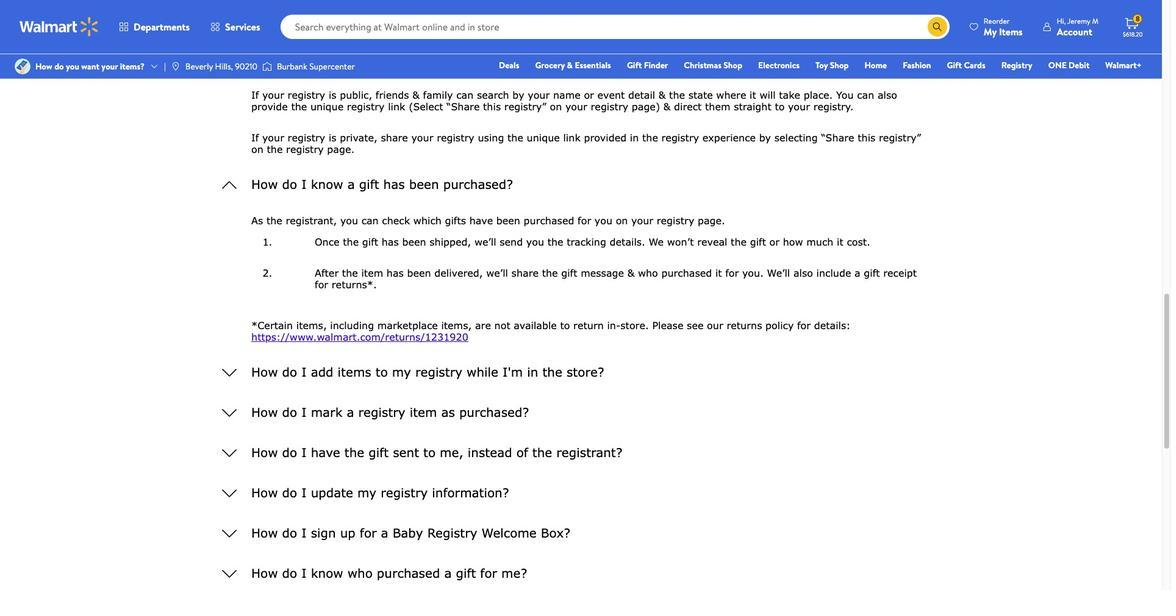 Task type: locate. For each thing, give the bounding box(es) containing it.
90210
[[235, 60, 257, 73]]

 image left how
[[15, 59, 30, 74]]

walmart+ link
[[1100, 59, 1147, 72]]

Walmart Site-Wide search field
[[280, 15, 950, 39]]

hills,
[[215, 60, 233, 73]]

want
[[81, 60, 99, 73]]

1 horizontal spatial  image
[[262, 60, 272, 73]]

beverly
[[185, 60, 213, 73]]

burbank
[[277, 60, 307, 73]]

1 horizontal spatial shop
[[830, 59, 849, 71]]

2 shop from the left
[[830, 59, 849, 71]]

reorder
[[984, 16, 1010, 26]]

home
[[865, 59, 887, 71]]

hi,
[[1057, 16, 1066, 26]]

grocery
[[535, 59, 565, 71]]

 image
[[15, 59, 30, 74], [262, 60, 272, 73]]

1 horizontal spatial gift
[[947, 59, 962, 71]]

shop right toy
[[830, 59, 849, 71]]

burbank supercenter
[[277, 60, 355, 73]]

essentials
[[575, 59, 611, 71]]

0 horizontal spatial gift
[[627, 59, 642, 71]]

 image for burbank supercenter
[[262, 60, 272, 73]]

0 horizontal spatial shop
[[724, 59, 742, 71]]

gift
[[627, 59, 642, 71], [947, 59, 962, 71]]

one
[[1048, 59, 1067, 71]]

shop for christmas shop
[[724, 59, 742, 71]]

gift left finder
[[627, 59, 642, 71]]

2 gift from the left
[[947, 59, 962, 71]]

gift for gift cards
[[947, 59, 962, 71]]

beverly hills, 90210
[[185, 60, 257, 73]]

jeremy
[[1067, 16, 1091, 26]]

you
[[66, 60, 79, 73]]

fashion link
[[897, 59, 937, 72]]

my
[[984, 25, 997, 38]]

gift cards
[[947, 59, 986, 71]]

departments
[[134, 20, 190, 34]]

1 shop from the left
[[724, 59, 742, 71]]

 image right 90210
[[262, 60, 272, 73]]

1 gift from the left
[[627, 59, 642, 71]]

 image
[[171, 62, 180, 71]]

search icon image
[[933, 22, 942, 32]]

how do you want your items?
[[35, 60, 145, 73]]

one debit
[[1048, 59, 1090, 71]]

services button
[[200, 12, 271, 41]]

gift left cards
[[947, 59, 962, 71]]

one debit link
[[1043, 59, 1095, 72]]

gift cards link
[[942, 59, 991, 72]]

your
[[101, 60, 118, 73]]

services
[[225, 20, 260, 34]]

christmas shop
[[684, 59, 742, 71]]

shop
[[724, 59, 742, 71], [830, 59, 849, 71]]

fashion
[[903, 59, 931, 71]]

0 horizontal spatial  image
[[15, 59, 30, 74]]

electronics
[[758, 59, 800, 71]]

registry link
[[996, 59, 1038, 72]]

shop right christmas
[[724, 59, 742, 71]]



Task type: vqa. For each thing, say whether or not it's contained in the screenshot.
Baby Apparel & Shoes
no



Task type: describe. For each thing, give the bounding box(es) containing it.
walmart+
[[1106, 59, 1142, 71]]

Search search field
[[280, 15, 950, 39]]

christmas
[[684, 59, 722, 71]]

home link
[[859, 59, 893, 72]]

hi, jeremy m account
[[1057, 16, 1099, 38]]

account
[[1057, 25, 1092, 38]]

deals link
[[493, 59, 525, 72]]

shop for toy shop
[[830, 59, 849, 71]]

supercenter
[[309, 60, 355, 73]]

gift for gift finder
[[627, 59, 642, 71]]

8
[[1136, 14, 1140, 24]]

reorder my items
[[984, 16, 1023, 38]]

do
[[54, 60, 64, 73]]

deals
[[499, 59, 519, 71]]

departments button
[[109, 12, 200, 41]]

walmart image
[[20, 17, 99, 37]]

|
[[164, 60, 166, 73]]

&
[[567, 59, 573, 71]]

registry
[[1001, 59, 1033, 71]]

toy shop link
[[810, 59, 854, 72]]

items
[[999, 25, 1023, 38]]

grocery & essentials
[[535, 59, 611, 71]]

gift finder link
[[622, 59, 674, 72]]

toy
[[816, 59, 828, 71]]

m
[[1092, 16, 1099, 26]]

items?
[[120, 60, 145, 73]]

cards
[[964, 59, 986, 71]]

 image for how do you want your items?
[[15, 59, 30, 74]]

debit
[[1069, 59, 1090, 71]]

grocery & essentials link
[[530, 59, 617, 72]]

electronics link
[[753, 59, 805, 72]]

how
[[35, 60, 52, 73]]

gift finder
[[627, 59, 668, 71]]

$618.20
[[1123, 30, 1143, 38]]

christmas shop link
[[678, 59, 748, 72]]

toy shop
[[816, 59, 849, 71]]

finder
[[644, 59, 668, 71]]

8 $618.20
[[1123, 14, 1143, 38]]



